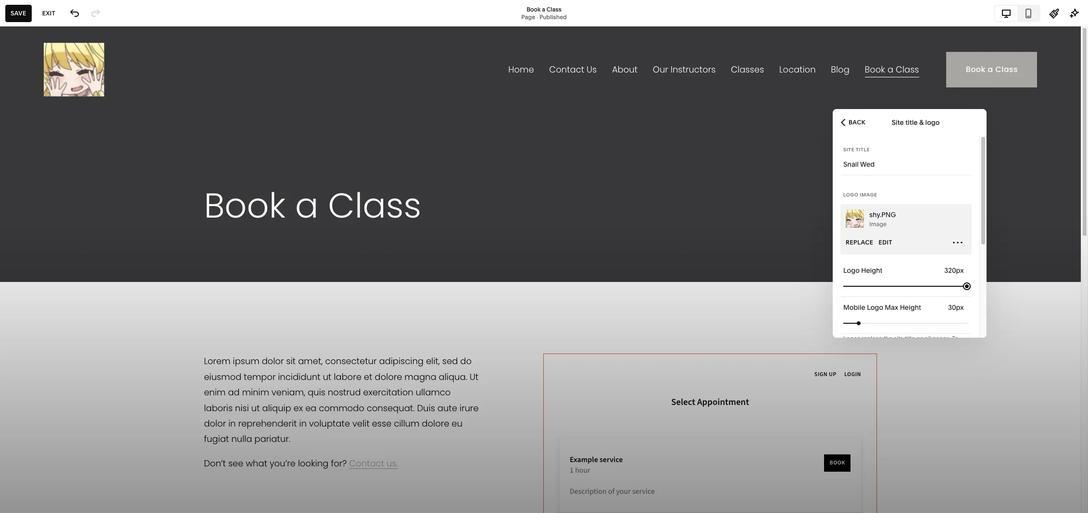 Task type: describe. For each thing, give the bounding box(es) containing it.
the down delete
[[911, 351, 920, 358]]

replace button
[[846, 234, 874, 252]]

Logo Height range field
[[844, 276, 969, 297]]

but
[[82, 309, 91, 316]]

not for not linked
[[16, 281, 29, 291]]

system pages button
[[16, 418, 141, 439]]

title,
[[933, 351, 944, 358]]

max
[[885, 303, 899, 312]]

exit button
[[37, 5, 61, 22]]

search for protected,
[[64, 317, 83, 324]]

page
[[521, 13, 535, 20]]

pages inside 'button'
[[41, 424, 61, 433]]

make
[[953, 351, 968, 358]]

back button
[[838, 112, 869, 133]]

replace
[[862, 335, 883, 342]]

book a class button
[[0, 243, 157, 265]]

pages.
[[933, 335, 951, 342]]

version
[[16, 472, 36, 479]]

or
[[16, 309, 21, 316]]

even
[[888, 358, 901, 366]]

the down replace
[[859, 343, 868, 350]]

them.
[[41, 325, 56, 332]]

home button
[[0, 11, 48, 32]]

the inside these pages are public unless they're disabled or password-protected, but they don't appear in the navigation. search engines can also discover them.
[[22, 317, 31, 324]]

not for not linked is empty
[[54, 350, 63, 357]]

engines for site
[[864, 351, 886, 358]]

logo for logo height
[[844, 266, 860, 275]]

appear
[[120, 309, 140, 316]]

a for book a class
[[52, 250, 56, 258]]

save
[[11, 9, 26, 17]]

tools
[[43, 446, 60, 455]]

0 vertical spatial logo.
[[939, 343, 953, 350]]

Mobile Logo Max Height text field
[[948, 303, 966, 313]]

discover
[[16, 325, 39, 332]]

website tools
[[16, 446, 60, 455]]

logos
[[844, 335, 861, 342]]

is
[[82, 350, 86, 357]]

class for book a class
[[57, 250, 75, 258]]

system pages
[[16, 424, 61, 433]]

logos replace the site title on all pages. to show the site title again, delete the logo. search engines only use the site title, so make sure to add one even when you use a logo.
[[844, 335, 968, 366]]

shy.png
[[870, 211, 896, 219]]

0 vertical spatial height
[[862, 266, 883, 275]]

0 vertical spatial title
[[906, 118, 918, 127]]

Mobile Logo Max Height range field
[[844, 313, 969, 334]]

logo height
[[844, 266, 883, 275]]

1 horizontal spatial site
[[894, 335, 904, 342]]

engines for they
[[84, 317, 106, 324]]

site for site title
[[844, 147, 855, 152]]

1 horizontal spatial use
[[930, 358, 940, 366]]

can
[[107, 317, 117, 324]]

0 horizontal spatial use
[[900, 351, 910, 358]]

site for site title & logo
[[892, 118, 904, 127]]

website
[[16, 446, 42, 455]]

logo image
[[844, 192, 878, 198]]

linked for not linked
[[31, 281, 55, 291]]

learn more
[[57, 325, 89, 332]]

all
[[925, 335, 931, 342]]

to
[[952, 335, 959, 342]]

home
[[18, 17, 37, 25]]

these pages are public unless they're disabled or password-protected, but they don't appear in the navigation. search engines can also discover them.
[[16, 302, 144, 332]]

linked for not linked is empty
[[64, 350, 81, 357]]

navigation
[[36, 80, 75, 89]]

2 vertical spatial title
[[881, 343, 891, 350]]



Task type: vqa. For each thing, say whether or not it's contained in the screenshot.
the Demo in Classes Demo
no



Task type: locate. For each thing, give the bounding box(es) containing it.
linked up pages
[[31, 281, 55, 291]]

None text field
[[844, 154, 969, 175]]

don't
[[105, 309, 119, 316]]

0 vertical spatial linked
[[31, 281, 55, 291]]

1 horizontal spatial linked
[[64, 350, 81, 357]]

0 horizontal spatial site
[[844, 147, 855, 152]]

mobile
[[844, 303, 866, 312]]

title left &
[[906, 118, 918, 127]]

height up mobile logo max height range field
[[900, 303, 921, 312]]

edit button
[[879, 234, 893, 252]]

site
[[892, 118, 904, 127], [844, 147, 855, 152]]

back
[[849, 119, 866, 126]]

not linked
[[16, 281, 55, 291]]

title up only
[[881, 343, 891, 350]]

search
[[64, 317, 83, 324], [844, 351, 863, 358]]

logo
[[844, 192, 859, 198], [844, 266, 860, 275], [867, 303, 884, 312]]

height down replace button
[[862, 266, 883, 275]]

0 vertical spatial logo
[[844, 192, 859, 198]]

site left &
[[892, 118, 904, 127]]

1 vertical spatial linked
[[64, 350, 81, 357]]

0 horizontal spatial height
[[862, 266, 883, 275]]

book up not linked
[[34, 250, 50, 258]]

disabled
[[120, 302, 144, 309]]

search up learn more
[[64, 317, 83, 324]]

logo. down so
[[946, 358, 959, 366]]

the up again,
[[884, 335, 893, 342]]

0 vertical spatial pages
[[16, 45, 55, 61]]

2 horizontal spatial site
[[922, 351, 931, 358]]

1 horizontal spatial not
[[54, 350, 63, 357]]

logo down 'site title'
[[844, 192, 859, 198]]

site down replace
[[870, 343, 879, 350]]

Logo Height text field
[[945, 265, 966, 276]]

public
[[62, 302, 80, 309]]

site
[[894, 335, 904, 342], [870, 343, 879, 350], [922, 351, 931, 358]]

in
[[16, 317, 21, 324]]

1 vertical spatial book
[[34, 250, 50, 258]]

1 vertical spatial image
[[870, 221, 887, 228]]

1 horizontal spatial site
[[892, 118, 904, 127]]

use
[[900, 351, 910, 358], [930, 358, 940, 366]]

1 vertical spatial a
[[52, 250, 56, 258]]

·
[[537, 13, 538, 20]]

mobile logo max height
[[844, 303, 921, 312]]

sure
[[844, 358, 856, 366]]

they
[[92, 309, 104, 316]]

on
[[917, 335, 924, 342]]

7.1
[[38, 472, 43, 479]]

not up these
[[16, 281, 29, 291]]

logo. up so
[[939, 343, 953, 350]]

learn
[[57, 325, 73, 332]]

a up not linked
[[52, 250, 56, 258]]

site title
[[844, 147, 870, 152]]

to
[[857, 358, 862, 366]]

search inside these pages are public unless they're disabled or password-protected, but they don't appear in the navigation. search engines can also discover them.
[[64, 317, 83, 324]]

one
[[876, 358, 886, 366]]

a for book a class page · published
[[542, 6, 545, 13]]

learn more link
[[57, 325, 89, 332]]

when
[[902, 358, 917, 366]]

class
[[547, 6, 562, 13], [57, 250, 75, 258]]

0 horizontal spatial book
[[34, 250, 50, 258]]

image down shy.png
[[870, 221, 887, 228]]

logo for logo image
[[844, 192, 859, 198]]

1 vertical spatial site
[[844, 147, 855, 152]]

0 vertical spatial not
[[16, 281, 29, 291]]

engines down they
[[84, 317, 106, 324]]

book for book a class
[[34, 250, 50, 258]]

book a class page · published
[[521, 6, 567, 20]]

the down all
[[929, 343, 938, 350]]

navigation.
[[32, 317, 62, 324]]

0 horizontal spatial engines
[[84, 317, 106, 324]]

protected,
[[52, 309, 80, 316]]

class inside button
[[57, 250, 75, 258]]

&
[[920, 118, 924, 127]]

only
[[887, 351, 899, 358]]

so
[[946, 351, 952, 358]]

replace
[[846, 239, 874, 246]]

add
[[864, 358, 874, 366]]

pages
[[34, 302, 51, 309]]

0 horizontal spatial not
[[16, 281, 29, 291]]

2 horizontal spatial a
[[941, 358, 944, 366]]

shy.png image
[[870, 211, 896, 228]]

0 horizontal spatial search
[[64, 317, 83, 324]]

1 vertical spatial not
[[54, 350, 63, 357]]

book
[[527, 6, 541, 13], [34, 250, 50, 258]]

book up ·
[[527, 6, 541, 13]]

utilities
[[16, 405, 43, 415]]

main navigation
[[16, 80, 75, 89]]

engines inside the logos replace the site title on all pages. to show the site title again, delete the logo. search engines only use the site title, so make sure to add one even when you use a logo.
[[864, 351, 886, 358]]

a up published
[[542, 6, 545, 13]]

also
[[119, 317, 130, 324]]

password-
[[23, 309, 52, 316]]

version 7.1
[[16, 472, 43, 479]]

0 horizontal spatial site
[[870, 343, 879, 350]]

1 horizontal spatial height
[[900, 303, 921, 312]]

use down again,
[[900, 351, 910, 358]]

1 horizontal spatial book
[[527, 6, 541, 13]]

0 vertical spatial search
[[64, 317, 83, 324]]

again,
[[892, 343, 909, 350]]

1 horizontal spatial search
[[844, 351, 863, 358]]

site left title
[[844, 147, 855, 152]]

0 vertical spatial engines
[[84, 317, 106, 324]]

1 vertical spatial site
[[870, 343, 879, 350]]

image up shy.png
[[860, 192, 878, 198]]

linked
[[31, 281, 55, 291], [64, 350, 81, 357]]

pages up the tools
[[41, 424, 61, 433]]

not linked is empty
[[54, 350, 103, 357]]

class inside book a class page · published
[[547, 6, 562, 13]]

search inside the logos replace the site title on all pages. to show the site title again, delete the logo. search engines only use the site title, so make sure to add one even when you use a logo.
[[844, 351, 863, 358]]

empty
[[87, 350, 103, 357]]

a down title,
[[941, 358, 944, 366]]

site up again,
[[894, 335, 904, 342]]

book a class
[[34, 250, 75, 258]]

1 vertical spatial height
[[900, 303, 921, 312]]

the up discover
[[22, 317, 31, 324]]

tab list
[[996, 6, 1040, 21]]

system
[[16, 424, 39, 433]]

engines
[[84, 317, 106, 324], [864, 351, 886, 358]]

pages
[[16, 45, 55, 61], [41, 424, 61, 433]]

class for book a class page · published
[[547, 6, 562, 13]]

2 vertical spatial logo
[[867, 303, 884, 312]]

main
[[16, 80, 34, 89]]

delete
[[910, 343, 928, 350]]

1 horizontal spatial class
[[547, 6, 562, 13]]

title
[[856, 147, 870, 152]]

not
[[16, 281, 29, 291], [54, 350, 63, 357]]

logo.
[[939, 343, 953, 350], [946, 358, 959, 366]]

0 vertical spatial image
[[860, 192, 878, 198]]

not left is
[[54, 350, 63, 357]]

logo left max
[[867, 303, 884, 312]]

0 vertical spatial a
[[542, 6, 545, 13]]

1 horizontal spatial a
[[542, 6, 545, 13]]

0 vertical spatial site
[[894, 335, 904, 342]]

0 horizontal spatial class
[[57, 250, 75, 258]]

0 vertical spatial site
[[892, 118, 904, 127]]

these
[[16, 302, 32, 309]]

1 vertical spatial search
[[844, 351, 863, 358]]

0 vertical spatial class
[[547, 6, 562, 13]]

they're
[[100, 302, 119, 309]]

search for show
[[844, 351, 863, 358]]

1 vertical spatial title
[[905, 335, 915, 342]]

1 vertical spatial pages
[[41, 424, 61, 433]]

engines inside these pages are public unless they're disabled or password-protected, but they don't appear in the navigation. search engines can also discover them.
[[84, 317, 106, 324]]

linked left is
[[64, 350, 81, 357]]

search down show on the bottom right of the page
[[844, 351, 863, 358]]

more
[[74, 325, 89, 332]]

image for shy.png
[[870, 221, 887, 228]]

a inside button
[[52, 250, 56, 258]]

0 horizontal spatial a
[[52, 250, 56, 258]]

1 vertical spatial class
[[57, 250, 75, 258]]

you
[[918, 358, 928, 366]]

show
[[844, 343, 858, 350]]

book for book a class page · published
[[527, 6, 541, 13]]

2 vertical spatial site
[[922, 351, 931, 358]]

add a new page to the "not linked" navigation group image
[[118, 280, 128, 291]]

0 horizontal spatial linked
[[31, 281, 55, 291]]

1 vertical spatial engines
[[864, 351, 886, 358]]

1 vertical spatial logo
[[844, 266, 860, 275]]

logo
[[926, 118, 940, 127]]

image inside 'shy.png image'
[[870, 221, 887, 228]]

save button
[[5, 5, 32, 22]]

published
[[540, 13, 567, 20]]

height
[[862, 266, 883, 275], [900, 303, 921, 312]]

2 vertical spatial a
[[941, 358, 944, 366]]

site title & logo
[[892, 118, 940, 127]]

a
[[542, 6, 545, 13], [52, 250, 56, 258], [941, 358, 944, 366]]

are
[[52, 302, 61, 309]]

edit
[[879, 239, 893, 246]]

a inside book a class page · published
[[542, 6, 545, 13]]

0 vertical spatial use
[[900, 351, 910, 358]]

book inside book a class page · published
[[527, 6, 541, 13]]

1 vertical spatial logo.
[[946, 358, 959, 366]]

site up you
[[922, 351, 931, 358]]

unless
[[81, 302, 99, 309]]

use down title,
[[930, 358, 940, 366]]

a inside the logos replace the site title on all pages. to show the site title again, delete the logo. search engines only use the site title, so make sure to add one even when you use a logo.
[[941, 358, 944, 366]]

book inside button
[[34, 250, 50, 258]]

title
[[906, 118, 918, 127], [905, 335, 915, 342], [881, 343, 891, 350]]

0 vertical spatial book
[[527, 6, 541, 13]]

title left on
[[905, 335, 915, 342]]

1 vertical spatial use
[[930, 358, 940, 366]]

1 horizontal spatial engines
[[864, 351, 886, 358]]

image for logo
[[860, 192, 878, 198]]

pages down "home" at the left of page
[[16, 45, 55, 61]]

exit
[[42, 9, 55, 17]]

logo down replace button
[[844, 266, 860, 275]]

website tools button
[[16, 440, 141, 461]]

engines up "add"
[[864, 351, 886, 358]]



